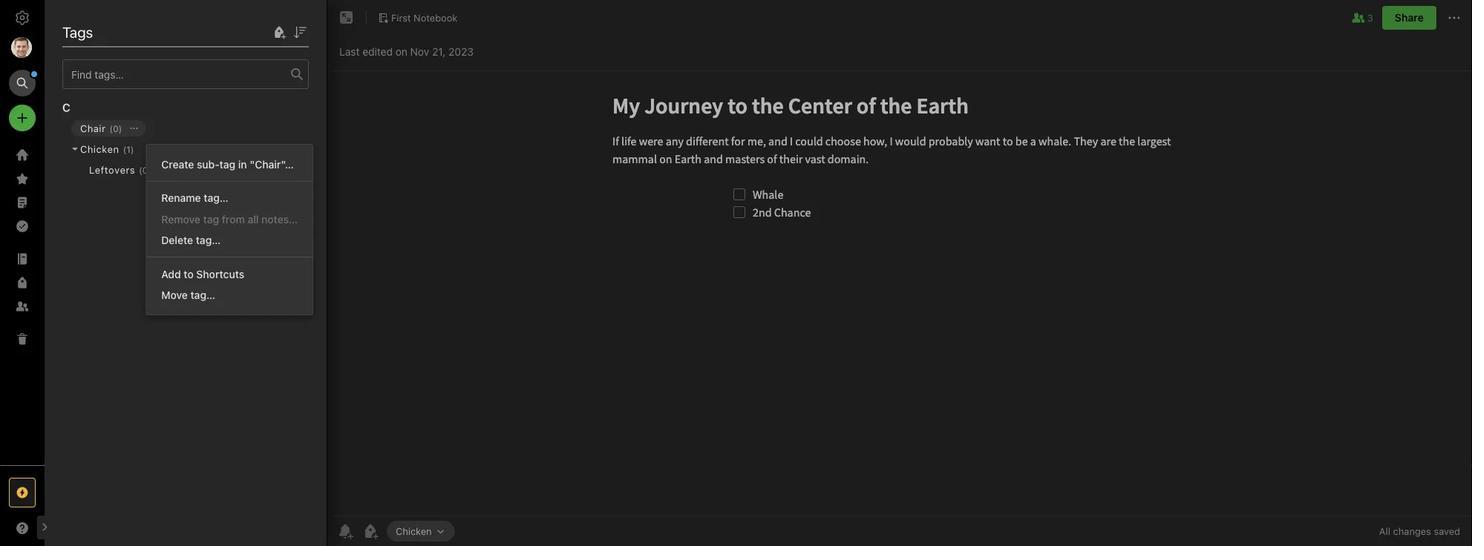 Task type: locate. For each thing, give the bounding box(es) containing it.
images button
[[59, 128, 143, 152]]

chicken button
[[387, 521, 455, 542]]

chicken down chair ( 0 ) at the left
[[80, 144, 119, 155]]

a
[[224, 223, 229, 235], [64, 241, 69, 251]]

( inside leftovers ( 0 )
[[139, 165, 142, 176]]

0 vertical spatial a
[[224, 223, 229, 235]]

sort options image
[[291, 23, 309, 41]]

tag… for move tag…
[[191, 289, 215, 302]]

to left be
[[196, 223, 206, 235]]

1 vertical spatial chicken
[[151, 241, 185, 251]]

d...
[[111, 254, 126, 267]]

earth down be
[[194, 239, 219, 251]]

0 vertical spatial tag actions field
[[122, 120, 146, 137]]

tag…
[[204, 192, 228, 204], [196, 234, 221, 247], [191, 289, 215, 302]]

) inside leftovers ( 0 )
[[148, 165, 151, 176]]

share
[[1395, 12, 1424, 24]]

0 up chicken ( 1 )
[[113, 124, 119, 134]]

tree
[[0, 143, 45, 465]]

add tag image
[[362, 523, 380, 541]]

sub-
[[197, 158, 220, 170]]

i left all in the top left of the page
[[237, 208, 239, 220]]

a few minutes ago
[[64, 241, 140, 251]]

create sub-tag in "chair"… link
[[146, 154, 313, 175]]

0 inside chair ( 0 )
[[113, 124, 119, 134]]

chair row
[[62, 117, 321, 138]]

are
[[64, 239, 79, 251]]

2 vertical spatial (
[[139, 165, 142, 176]]

4
[[62, 46, 69, 59]]

3 button
[[1350, 9, 1374, 27]]

chicken right add tag image on the bottom left
[[396, 526, 432, 537]]

to inside button
[[129, 297, 139, 309]]

0 vertical spatial chicken
[[80, 144, 119, 155]]

expand note image
[[338, 9, 356, 27]]

1 horizontal spatial earth
[[223, 192, 249, 204]]

for
[[179, 208, 193, 220]]

they
[[266, 223, 290, 235]]

1 horizontal spatial 0
[[142, 165, 148, 176]]

earth up from
[[223, 192, 249, 204]]

chicken
[[80, 144, 119, 155], [151, 241, 185, 251], [396, 526, 432, 537]]

largest
[[100, 239, 133, 251]]

chair
[[80, 123, 106, 134]]

settings image
[[13, 9, 31, 27]]

their
[[64, 254, 86, 267]]

0 vertical spatial tag
[[220, 158, 236, 170]]

1 vertical spatial 0
[[142, 165, 148, 176]]

notes
[[72, 46, 99, 59]]

Tag actions field
[[122, 120, 146, 137], [134, 141, 158, 157]]

0 horizontal spatial a
[[64, 241, 69, 251]]

home image
[[13, 146, 31, 164]]

in
[[238, 158, 247, 170]]

journey
[[81, 192, 121, 204]]

2 horizontal spatial )
[[148, 165, 151, 176]]

saved
[[1434, 526, 1461, 537]]

on left 'nov'
[[396, 46, 408, 58]]

tag
[[220, 158, 236, 170], [203, 213, 219, 225]]

rename tag… link
[[146, 188, 313, 209]]

1 vertical spatial )
[[131, 144, 134, 155]]

1 vertical spatial (
[[123, 144, 126, 155]]

all
[[1380, 526, 1391, 537]]

0 vertical spatial of
[[191, 192, 201, 204]]

1 vertical spatial earth
[[194, 239, 219, 251]]

0 vertical spatial 0
[[113, 124, 119, 134]]

) down tag actions image
[[148, 165, 151, 176]]

different
[[136, 208, 176, 220]]

2 horizontal spatial (
[[139, 165, 142, 176]]

the up vast
[[82, 239, 97, 251]]

0 horizontal spatial on
[[179, 239, 191, 251]]

rename tag…
[[161, 192, 228, 204]]

to right add
[[184, 268, 194, 280]]

( for leftovers
[[139, 165, 142, 176]]

1 horizontal spatial i
[[237, 208, 239, 220]]

arrow image
[[70, 144, 80, 154]]

3
[[1368, 12, 1374, 23]]

and
[[216, 208, 234, 220], [222, 239, 240, 251]]

the up me,
[[204, 192, 220, 204]]

) inside chair ( 0 )
[[119, 124, 122, 134]]

on down the want
[[179, 239, 191, 251]]

of down they at the top left of the page
[[284, 239, 294, 251]]

1 vertical spatial on
[[179, 239, 191, 251]]

life
[[73, 208, 87, 220]]

last edited on nov 21, 2023
[[339, 46, 474, 58]]

tag actions field up 1
[[122, 120, 146, 137]]

( inside chair ( 0 )
[[110, 124, 113, 134]]

( down tag actions image
[[139, 165, 142, 176]]

of
[[191, 192, 201, 204], [284, 239, 294, 251]]

on inside note window element
[[396, 46, 408, 58]]

2 vertical spatial chicken
[[396, 526, 432, 537]]

the
[[137, 192, 153, 204], [204, 192, 220, 204], [82, 239, 97, 251]]

earth
[[223, 192, 249, 204], [194, 239, 219, 251]]

0 down tag actions image
[[142, 165, 148, 176]]

1 vertical spatial of
[[284, 239, 294, 251]]

0 vertical spatial (
[[110, 124, 113, 134]]

of up me,
[[191, 192, 201, 204]]

on
[[396, 46, 408, 58], [179, 239, 191, 251]]

) right images
[[119, 124, 122, 134]]

leftovers
[[89, 165, 135, 176]]

to right way
[[129, 297, 139, 309]]

add a reminder image
[[336, 523, 354, 541]]

0 horizontal spatial of
[[191, 192, 201, 204]]

2 horizontal spatial chicken
[[396, 526, 432, 537]]

a left few
[[64, 241, 69, 251]]

1 horizontal spatial (
[[123, 144, 126, 155]]

c
[[62, 101, 70, 114]]

( up leftovers ( 0 )
[[123, 144, 126, 155]]

move
[[161, 289, 188, 302]]

1 vertical spatial tag…
[[196, 234, 221, 247]]

1 vertical spatial and
[[222, 239, 240, 251]]

2 vertical spatial tag…
[[191, 289, 215, 302]]

a right be
[[224, 223, 229, 235]]

account image
[[11, 37, 32, 58]]

1 horizontal spatial the
[[137, 192, 153, 204]]

( right chair on the left top
[[110, 124, 113, 134]]

a known way to enjoy life. button
[[45, 267, 327, 356]]

0
[[113, 124, 119, 134], [142, 165, 148, 176]]

0 horizontal spatial chicken
[[80, 144, 119, 155]]

1 vertical spatial a
[[64, 241, 69, 251]]

all changes saved
[[1380, 526, 1461, 537]]

) up leftovers ( 0 )
[[131, 144, 134, 155]]

1 horizontal spatial on
[[396, 46, 408, 58]]

0 vertical spatial on
[[396, 46, 408, 58]]

add to shortcuts link
[[146, 264, 313, 285]]

)
[[119, 124, 122, 134], [131, 144, 134, 155], [148, 165, 151, 176]]

add to shortcuts
[[161, 268, 245, 280]]

add
[[161, 268, 181, 280]]

0 vertical spatial )
[[119, 124, 122, 134]]

the up different
[[137, 192, 153, 204]]

0 horizontal spatial i
[[89, 223, 91, 235]]

( inside chicken ( 1 )
[[123, 144, 126, 155]]

i
[[237, 208, 239, 220], [89, 223, 91, 235]]

tag… inside "link"
[[204, 192, 228, 204]]

0 vertical spatial tag…
[[204, 192, 228, 204]]

attachments
[[173, 133, 234, 146]]

0 horizontal spatial 0
[[113, 124, 119, 134]]

0 inside leftovers ( 0 )
[[142, 165, 148, 176]]

2 vertical spatial )
[[148, 165, 151, 176]]

0 horizontal spatial (
[[110, 124, 113, 134]]

chicken down the want
[[151, 241, 185, 251]]

1 horizontal spatial a
[[224, 223, 229, 235]]

images
[[83, 133, 118, 146]]

0 horizontal spatial )
[[119, 124, 122, 134]]

tag actions field right 1
[[134, 141, 158, 157]]

( for chair
[[110, 124, 113, 134]]

1
[[126, 144, 131, 155]]

leftovers ( 0 )
[[89, 165, 151, 176]]

(
[[110, 124, 113, 134], [123, 144, 126, 155], [139, 165, 142, 176]]

i right how,
[[89, 223, 91, 235]]

tag… for rename tag…
[[204, 192, 228, 204]]

create new tag image
[[270, 23, 288, 41]]

1 horizontal spatial chicken
[[151, 241, 185, 251]]

0 vertical spatial earth
[[223, 192, 249, 204]]

move tag…
[[161, 289, 215, 302]]

1 horizontal spatial )
[[131, 144, 134, 155]]



Task type: describe. For each thing, give the bounding box(es) containing it.
2 horizontal spatial the
[[204, 192, 220, 204]]

( for chicken
[[123, 144, 126, 155]]

tags
[[62, 23, 93, 40]]

changes
[[1394, 526, 1432, 537]]

click to expand image
[[38, 519, 49, 537]]

"chair"…
[[250, 158, 294, 170]]

mammal
[[136, 239, 176, 251]]

first
[[391, 12, 411, 23]]

masters
[[243, 239, 281, 251]]

last
[[339, 46, 360, 58]]

) for leftovers
[[148, 165, 151, 176]]

ago
[[125, 241, 140, 251]]

notebook
[[414, 12, 458, 23]]

remove tag from all notes…
[[161, 213, 298, 225]]

1 vertical spatial tag actions field
[[134, 141, 158, 157]]

center
[[155, 192, 189, 204]]

0 horizontal spatial earth
[[194, 239, 219, 251]]

tag… for delete tag…
[[196, 234, 221, 247]]

thumbnail image
[[250, 280, 315, 345]]

0 horizontal spatial the
[[82, 239, 97, 251]]

my journey to the center of the earth if life were any different for me, and i could choose how, i would probably want to be a whale. they are the largest mammal on earth and masters of their vast d...
[[64, 192, 306, 267]]

on inside my journey to the center of the earth if life were any different for me, and i could choose how, i would probably want to be a whale. they are the largest mammal on earth and masters of their vast d...
[[179, 239, 191, 251]]

nov
[[410, 46, 429, 58]]

Find tags… text field
[[63, 64, 291, 84]]

share button
[[1383, 6, 1437, 30]]

minutes
[[89, 241, 122, 251]]

delete
[[161, 234, 193, 247]]

create
[[161, 158, 194, 170]]

to up "any"
[[124, 192, 134, 204]]

notes…
[[262, 213, 298, 225]]

want
[[170, 223, 194, 235]]

1 horizontal spatial of
[[284, 239, 294, 251]]

notes
[[76, 15, 117, 32]]

whale.
[[232, 223, 263, 235]]

) for chair
[[119, 124, 122, 134]]

move tag… link
[[146, 285, 313, 306]]

if
[[64, 208, 70, 220]]

known
[[74, 297, 105, 309]]

Note Editor text field
[[328, 71, 1473, 516]]

upgrade image
[[13, 484, 31, 502]]

0 vertical spatial i
[[237, 208, 239, 220]]

a inside my journey to the center of the earth if life were any different for me, and i could choose how, i would probably want to be a whale. they are the largest mammal on earth and masters of their vast d...
[[224, 223, 229, 235]]

a
[[64, 297, 71, 309]]

remove tag from all notes… link
[[146, 209, 313, 230]]

from
[[222, 213, 245, 225]]

enjoy
[[142, 297, 167, 309]]

to inside the "dropdown list" menu
[[184, 268, 194, 280]]

rename
[[161, 192, 201, 204]]

delete tag…
[[161, 234, 221, 247]]

my
[[64, 192, 79, 204]]

dropdown list menu
[[146, 154, 313, 306]]

remove
[[161, 213, 200, 225]]

could
[[242, 208, 269, 220]]

any
[[116, 208, 133, 220]]

edited
[[363, 46, 393, 58]]

0 for leftovers
[[142, 165, 148, 176]]

a known way to enjoy life.
[[64, 297, 187, 309]]

Sort field
[[291, 23, 309, 41]]

Account field
[[0, 33, 45, 62]]

1 vertical spatial i
[[89, 223, 91, 235]]

chair ( 0 )
[[80, 123, 122, 134]]

4 notes
[[62, 46, 99, 59]]

chicken ( 1 )
[[80, 144, 134, 155]]

create sub-tag in "chair"…
[[161, 158, 294, 170]]

vast
[[88, 254, 108, 267]]

probably
[[125, 223, 168, 235]]

life.
[[170, 297, 187, 309]]

c row group
[[62, 89, 321, 202]]

0 vertical spatial and
[[216, 208, 234, 220]]

me,
[[195, 208, 213, 220]]

were
[[90, 208, 113, 220]]

tag actions field inside chair row
[[122, 120, 146, 137]]

delete tag… link
[[146, 230, 313, 251]]

how,
[[64, 223, 86, 235]]

shortcuts
[[196, 268, 245, 280]]

chicken inside button
[[396, 526, 432, 537]]

2023
[[449, 46, 474, 58]]

first notebook
[[391, 12, 458, 23]]

note window element
[[328, 0, 1473, 547]]

tag actions image
[[134, 143, 158, 155]]

be
[[209, 223, 221, 235]]

1 vertical spatial tag
[[203, 213, 219, 225]]

filters
[[59, 80, 94, 91]]

attachments button
[[149, 128, 260, 152]]

21,
[[432, 46, 446, 58]]

choose
[[271, 208, 306, 220]]

) inside chicken ( 1 )
[[131, 144, 134, 155]]

way
[[108, 297, 126, 309]]

WHAT'S NEW field
[[0, 517, 45, 541]]

0 for chair
[[113, 124, 119, 134]]

few
[[71, 241, 86, 251]]

chicken inside c row group
[[80, 144, 119, 155]]

first notebook button
[[373, 7, 463, 28]]

all
[[248, 213, 259, 225]]

would
[[94, 223, 123, 235]]



Task type: vqa. For each thing, say whether or not it's contained in the screenshot.
The 'Tags' button
no



